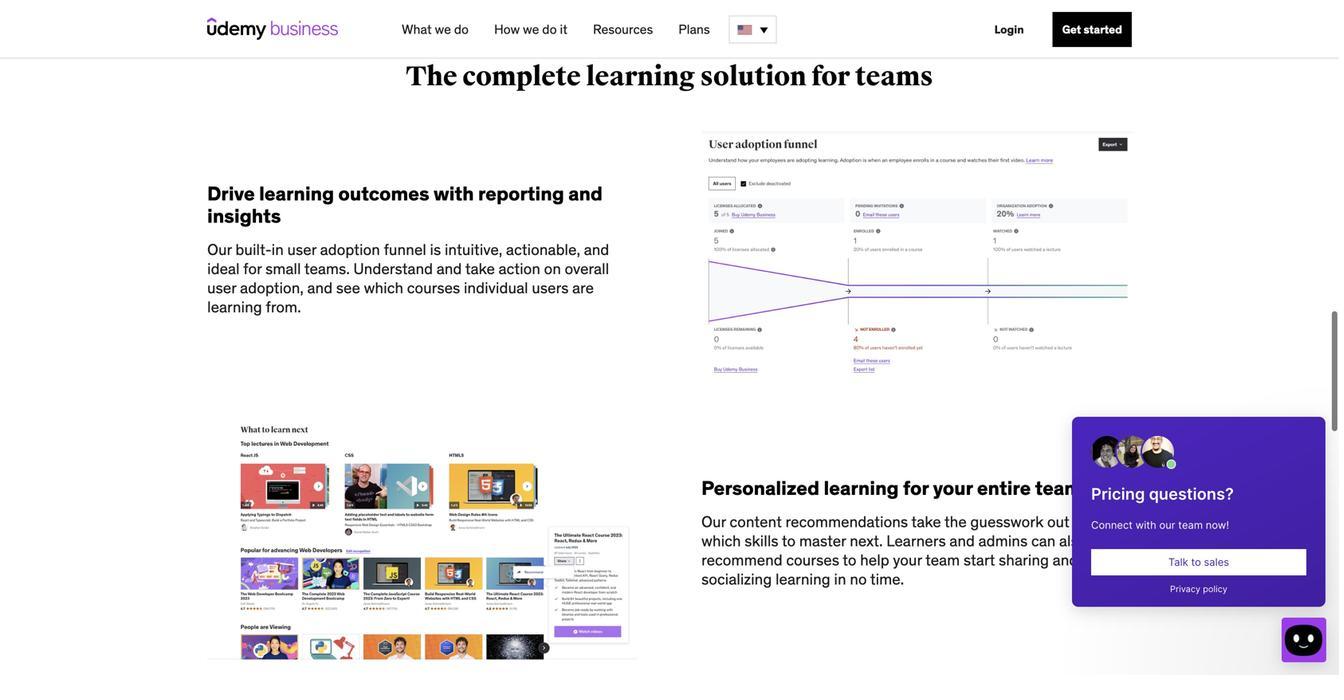Task type: vqa. For each thing, say whether or not it's contained in the screenshot.
'Cisco logo'
no



Task type: locate. For each thing, give the bounding box(es) containing it.
0 vertical spatial user
[[288, 240, 317, 259]]

1 horizontal spatial which
[[702, 532, 741, 551]]

take left action
[[466, 259, 495, 279]]

which
[[364, 279, 404, 298], [702, 532, 741, 551]]

take inside "our built-in user adoption funnel is intuitive, actionable, and ideal for small teams. understand and take action on overall user adoption, and see which courses individual users are learning from."
[[466, 259, 495, 279]]

for right ideal
[[243, 259, 262, 279]]

to
[[782, 532, 796, 551], [843, 551, 857, 570]]

in inside "our built-in user adoption funnel is intuitive, actionable, and ideal for small teams. understand and take action on overall user adoption, and see which courses individual users are learning from."
[[272, 240, 284, 259]]

0 horizontal spatial courses
[[407, 279, 460, 298]]

individual
[[464, 279, 529, 298]]

1 horizontal spatial courses
[[787, 551, 840, 570]]

learning up recommendations
[[824, 476, 899, 500]]

for up learners
[[904, 476, 929, 500]]

courses
[[407, 279, 460, 298], [787, 551, 840, 570]]

and right funnel
[[437, 259, 462, 279]]

content
[[730, 512, 782, 532]]

in
[[272, 240, 284, 259], [835, 570, 847, 589]]

1 vertical spatial which
[[702, 532, 741, 551]]

your right the help
[[894, 551, 923, 570]]

small
[[266, 259, 301, 279]]

0 horizontal spatial your
[[894, 551, 923, 570]]

user down built-
[[207, 279, 237, 298]]

adoption
[[320, 240, 380, 259]]

0 vertical spatial courses
[[407, 279, 460, 298]]

2 do from the left
[[543, 21, 557, 37]]

which inside "our content recommendations take the guesswork out of which skills to master next. learners and admins can also recommend courses to help your team start sharing and socializing learning in no time."
[[702, 532, 741, 551]]

actionable,
[[506, 240, 581, 259]]

learning
[[586, 60, 696, 93], [259, 182, 334, 206], [207, 298, 262, 317], [824, 476, 899, 500], [776, 570, 831, 589]]

1 horizontal spatial we
[[523, 21, 540, 37]]

your up the
[[934, 476, 973, 500]]

0 vertical spatial team
[[1036, 476, 1082, 500]]

0 horizontal spatial our
[[207, 240, 232, 259]]

the
[[406, 60, 458, 93]]

we for how
[[523, 21, 540, 37]]

0 vertical spatial for
[[812, 60, 851, 93]]

1 vertical spatial for
[[243, 259, 262, 279]]

for
[[812, 60, 851, 93], [243, 259, 262, 279], [904, 476, 929, 500]]

0 vertical spatial our
[[207, 240, 232, 259]]

outcomes
[[339, 182, 430, 206]]

which right see at the top left
[[364, 279, 404, 298]]

1 do from the left
[[454, 21, 469, 37]]

0 vertical spatial which
[[364, 279, 404, 298]]

take
[[466, 259, 495, 279], [912, 512, 942, 532]]

start
[[964, 551, 996, 570]]

do left the it
[[543, 21, 557, 37]]

and down out at the right bottom
[[1053, 551, 1079, 570]]

login button
[[986, 12, 1034, 47]]

2 we from the left
[[523, 21, 540, 37]]

for left teams
[[812, 60, 851, 93]]

your inside "our content recommendations take the guesswork out of which skills to master next. learners and admins can also recommend courses to help your team start sharing and socializing learning in no time."
[[894, 551, 923, 570]]

learning down master
[[776, 570, 831, 589]]

with
[[434, 182, 474, 206]]

recommendations
[[786, 512, 909, 532]]

recommend
[[702, 551, 783, 570]]

we inside dropdown button
[[523, 21, 540, 37]]

intuitive,
[[445, 240, 503, 259]]

courses inside "our content recommendations take the guesswork out of which skills to master next. learners and admins can also recommend courses to help your team start sharing and socializing learning in no time."
[[787, 551, 840, 570]]

0 vertical spatial in
[[272, 240, 284, 259]]

guesswork
[[971, 512, 1044, 532]]

users
[[532, 279, 569, 298]]

0 horizontal spatial which
[[364, 279, 404, 298]]

1 horizontal spatial your
[[934, 476, 973, 500]]

our for drive learning outcomes with reporting and insights
[[207, 240, 232, 259]]

menu navigation
[[389, 0, 1133, 59]]

funnel
[[384, 240, 427, 259]]

in left the no
[[835, 570, 847, 589]]

1 horizontal spatial do
[[543, 21, 557, 37]]

1 vertical spatial courses
[[787, 551, 840, 570]]

0 vertical spatial take
[[466, 259, 495, 279]]

plans button
[[673, 15, 717, 44]]

in up "adoption,"
[[272, 240, 284, 259]]

do right what
[[454, 21, 469, 37]]

solution
[[701, 60, 807, 93]]

1 horizontal spatial for
[[812, 60, 851, 93]]

our inside "our built-in user adoption funnel is intuitive, actionable, and ideal for small teams. understand and take action on overall user adoption, and see which courses individual users are learning from."
[[207, 240, 232, 259]]

user
[[288, 240, 317, 259], [207, 279, 237, 298]]

team left start
[[926, 551, 961, 570]]

0 horizontal spatial take
[[466, 259, 495, 279]]

complete
[[463, 60, 581, 93]]

1 horizontal spatial take
[[912, 512, 942, 532]]

how we do it
[[494, 21, 568, 37]]

do
[[454, 21, 469, 37], [543, 21, 557, 37]]

learning down ideal
[[207, 298, 262, 317]]

1 vertical spatial our
[[702, 512, 726, 532]]

which left "skills"
[[702, 532, 741, 551]]

it
[[560, 21, 568, 37]]

learning inside "our content recommendations take the guesswork out of which skills to master next. learners and admins can also recommend courses to help your team start sharing and socializing learning in no time."
[[776, 570, 831, 589]]

team
[[1036, 476, 1082, 500], [926, 551, 961, 570]]

admins
[[979, 532, 1028, 551]]

we right how
[[523, 21, 540, 37]]

no
[[850, 570, 867, 589]]

our left built-
[[207, 240, 232, 259]]

learning right drive
[[259, 182, 334, 206]]

0 horizontal spatial in
[[272, 240, 284, 259]]

0 horizontal spatial we
[[435, 21, 451, 37]]

is
[[430, 240, 441, 259]]

teams
[[856, 60, 934, 93]]

and up are
[[584, 240, 610, 259]]

teams.
[[305, 259, 350, 279]]

do inside popup button
[[454, 21, 469, 37]]

our
[[207, 240, 232, 259], [702, 512, 726, 532]]

1 horizontal spatial our
[[702, 512, 726, 532]]

do inside dropdown button
[[543, 21, 557, 37]]

1 vertical spatial team
[[926, 551, 961, 570]]

1 vertical spatial user
[[207, 279, 237, 298]]

1 we from the left
[[435, 21, 451, 37]]

our left content
[[702, 512, 726, 532]]

adoption,
[[240, 279, 304, 298]]

we right what
[[435, 21, 451, 37]]

1 vertical spatial your
[[894, 551, 923, 570]]

user left adoption
[[288, 240, 317, 259]]

drive
[[207, 182, 255, 206]]

courses inside "our built-in user adoption funnel is intuitive, actionable, and ideal for small teams. understand and take action on overall user adoption, and see which courses individual users are learning from."
[[407, 279, 460, 298]]

and right reporting
[[569, 182, 603, 206]]

resources button
[[587, 15, 660, 44]]

1 horizontal spatial in
[[835, 570, 847, 589]]

on
[[544, 259, 561, 279]]

take left the
[[912, 512, 942, 532]]

team up out at the right bottom
[[1036, 476, 1082, 500]]

and inside drive learning outcomes with reporting and insights
[[569, 182, 603, 206]]

built-
[[236, 240, 272, 259]]

1 vertical spatial in
[[835, 570, 847, 589]]

of
[[1074, 512, 1087, 532]]

plans
[[679, 21, 710, 37]]

help
[[861, 551, 890, 570]]

2 horizontal spatial for
[[904, 476, 929, 500]]

to left the help
[[843, 551, 857, 570]]

your
[[934, 476, 973, 500], [894, 551, 923, 570]]

0 vertical spatial your
[[934, 476, 973, 500]]

and
[[569, 182, 603, 206], [584, 240, 610, 259], [437, 259, 462, 279], [307, 279, 333, 298], [950, 532, 975, 551], [1053, 551, 1079, 570]]

team inside "our content recommendations take the guesswork out of which skills to master next. learners and admins can also recommend courses to help your team start sharing and socializing learning in no time."
[[926, 551, 961, 570]]

to right "skills"
[[782, 532, 796, 551]]

we
[[435, 21, 451, 37], [523, 21, 540, 37]]

1 vertical spatial take
[[912, 512, 942, 532]]

we inside popup button
[[435, 21, 451, 37]]

do for what we do
[[454, 21, 469, 37]]

2 vertical spatial for
[[904, 476, 929, 500]]

our inside "our content recommendations take the guesswork out of which skills to master next. learners and admins can also recommend courses to help your team start sharing and socializing learning in no time."
[[702, 512, 726, 532]]

0 horizontal spatial for
[[243, 259, 262, 279]]

courses down is
[[407, 279, 460, 298]]

get started link
[[1053, 12, 1133, 47]]

0 horizontal spatial do
[[454, 21, 469, 37]]

our built-in user adoption funnel is intuitive, actionable, and ideal for small teams. understand and take action on overall user adoption, and see which courses individual users are learning from.
[[207, 240, 610, 317]]

courses left the no
[[787, 551, 840, 570]]

0 horizontal spatial team
[[926, 551, 961, 570]]

understand
[[354, 259, 433, 279]]



Task type: describe. For each thing, give the bounding box(es) containing it.
how we do it button
[[488, 15, 574, 44]]

personalized
[[702, 476, 820, 500]]

what
[[402, 21, 432, 37]]

do for how we do it
[[543, 21, 557, 37]]

resources
[[593, 21, 653, 37]]

ideal
[[207, 259, 240, 279]]

login
[[995, 22, 1025, 37]]

our content recommendations take the guesswork out of which skills to master next. learners and admins can also recommend courses to help your team start sharing and socializing learning in no time.
[[702, 512, 1087, 589]]

get
[[1063, 22, 1082, 37]]

what we do
[[402, 21, 469, 37]]

overall
[[565, 259, 610, 279]]

can
[[1032, 532, 1056, 551]]

action
[[499, 259, 541, 279]]

1 horizontal spatial team
[[1036, 476, 1082, 500]]

socializing
[[702, 570, 772, 589]]

learning inside "our built-in user adoption funnel is intuitive, actionable, and ideal for small teams. understand and take action on overall user adoption, and see which courses individual users are learning from."
[[207, 298, 262, 317]]

reporting
[[478, 182, 565, 206]]

are
[[573, 279, 594, 298]]

personalized learning for your entire team
[[702, 476, 1082, 500]]

see
[[336, 279, 360, 298]]

take inside "our content recommendations take the guesswork out of which skills to master next. learners and admins can also recommend courses to help your team start sharing and socializing learning in no time."
[[912, 512, 942, 532]]

which inside "our built-in user adoption funnel is intuitive, actionable, and ideal for small teams. understand and take action on overall user adoption, and see which courses individual users are learning from."
[[364, 279, 404, 298]]

the complete learning solution for teams
[[406, 60, 934, 93]]

and left 'admins'
[[950, 532, 975, 551]]

learning down resources popup button
[[586, 60, 696, 93]]

how
[[494, 21, 520, 37]]

started
[[1084, 22, 1123, 37]]

drive learning outcomes with reporting and insights
[[207, 182, 603, 228]]

master
[[800, 532, 847, 551]]

sharing
[[999, 551, 1050, 570]]

next.
[[850, 532, 883, 551]]

the
[[945, 512, 967, 532]]

also
[[1060, 532, 1087, 551]]

0 horizontal spatial user
[[207, 279, 237, 298]]

and left see at the top left
[[307, 279, 333, 298]]

our for personalized learning for your entire team
[[702, 512, 726, 532]]

insights
[[207, 204, 281, 228]]

udemy business image
[[207, 18, 338, 40]]

from.
[[266, 298, 301, 317]]

1 horizontal spatial user
[[288, 240, 317, 259]]

0 horizontal spatial to
[[782, 532, 796, 551]]

skills
[[745, 532, 779, 551]]

entire
[[978, 476, 1032, 500]]

get started
[[1063, 22, 1123, 37]]

out
[[1048, 512, 1070, 532]]

we for what
[[435, 21, 451, 37]]

learners
[[887, 532, 947, 551]]

in inside "our content recommendations take the guesswork out of which skills to master next. learners and admins can also recommend courses to help your team start sharing and socializing learning in no time."
[[835, 570, 847, 589]]

learning inside drive learning outcomes with reporting and insights
[[259, 182, 334, 206]]

for inside "our built-in user adoption funnel is intuitive, actionable, and ideal for small teams. understand and take action on overall user adoption, and see which courses individual users are learning from."
[[243, 259, 262, 279]]

time.
[[871, 570, 905, 589]]

what we do button
[[396, 15, 475, 44]]

1 horizontal spatial to
[[843, 551, 857, 570]]



